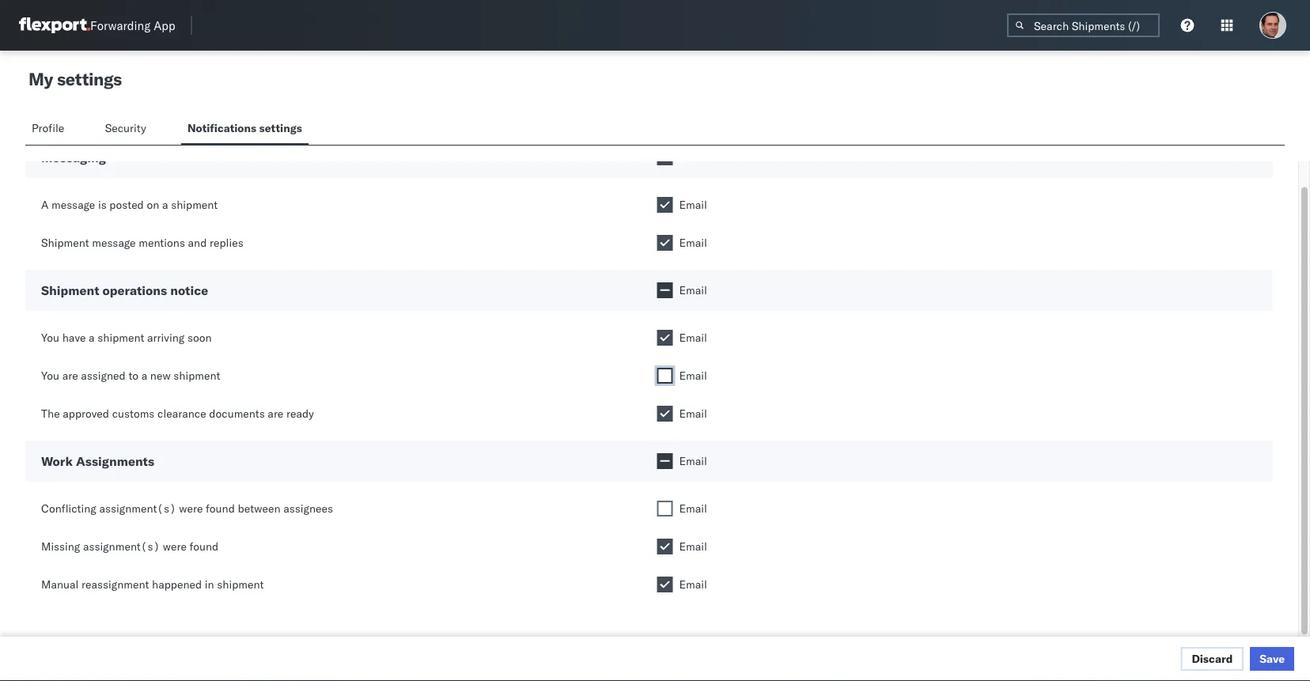 Task type: vqa. For each thing, say whether or not it's contained in the screenshot.
MMM D, YYYY text box associated with 2nd -- : -- -- text field from the top of the page
no



Task type: describe. For each thing, give the bounding box(es) containing it.
operations
[[102, 282, 167, 298]]

soon
[[187, 331, 212, 345]]

0 horizontal spatial are
[[62, 369, 78, 383]]

discard
[[1192, 652, 1233, 666]]

reassignment
[[82, 578, 149, 591]]

documents
[[209, 407, 265, 421]]

is
[[98, 198, 107, 212]]

2 horizontal spatial a
[[162, 198, 168, 212]]

profile
[[32, 121, 64, 135]]

email for messaging
[[679, 150, 707, 164]]

email for conflicting assignment(s) were found between assignees
[[679, 502, 707, 516]]

profile button
[[25, 114, 73, 145]]

work assignments
[[41, 453, 154, 469]]

message for a
[[51, 198, 95, 212]]

save button
[[1250, 647, 1295, 671]]

settings for my settings
[[57, 68, 122, 90]]

were for missing
[[163, 540, 187, 553]]

manual
[[41, 578, 79, 591]]

replies
[[210, 236, 243, 250]]

missing assignment(s) were found
[[41, 540, 219, 553]]

on
[[147, 198, 159, 212]]

you for you are assigned to a new shipment
[[41, 369, 59, 383]]

email for you have a shipment arriving soon
[[679, 331, 707, 345]]

app
[[154, 18, 175, 33]]

shipment up you are assigned to a new shipment
[[98, 331, 144, 345]]

the
[[41, 407, 60, 421]]

assignment(s) for conflicting
[[99, 502, 176, 516]]

save
[[1260, 652, 1285, 666]]

you have a shipment arriving soon
[[41, 331, 212, 345]]

1 vertical spatial are
[[268, 407, 284, 421]]

email for the approved customs clearance documents are ready
[[679, 407, 707, 421]]

have
[[62, 331, 86, 345]]

happened
[[152, 578, 202, 591]]

shipment message mentions and replies
[[41, 236, 243, 250]]

shipment right in on the bottom of page
[[217, 578, 264, 591]]

to
[[128, 369, 139, 383]]

manual reassignment happened in shipment
[[41, 578, 264, 591]]



Task type: locate. For each thing, give the bounding box(es) containing it.
you up the
[[41, 369, 59, 383]]

2 email from the top
[[679, 198, 707, 212]]

message for shipment
[[92, 236, 136, 250]]

security button
[[99, 114, 156, 145]]

assignees
[[283, 502, 333, 516]]

1 vertical spatial were
[[163, 540, 187, 553]]

10 email from the top
[[679, 540, 707, 553]]

1 vertical spatial shipment
[[41, 282, 99, 298]]

work
[[41, 453, 73, 469]]

and
[[188, 236, 207, 250]]

settings right notifications
[[259, 121, 302, 135]]

shipment for shipment operations notice
[[41, 282, 99, 298]]

0 vertical spatial assignment(s)
[[99, 502, 176, 516]]

you are assigned to a new shipment
[[41, 369, 220, 383]]

assignment(s) for missing
[[83, 540, 160, 553]]

1 vertical spatial settings
[[259, 121, 302, 135]]

Search Shipments (/) text field
[[1007, 13, 1160, 37]]

notifications
[[187, 121, 256, 135]]

4 email from the top
[[679, 283, 707, 297]]

assignments
[[76, 453, 154, 469]]

8 email from the top
[[679, 454, 707, 468]]

1 horizontal spatial are
[[268, 407, 284, 421]]

message down 'is'
[[92, 236, 136, 250]]

between
[[238, 502, 281, 516]]

message
[[51, 198, 95, 212], [92, 236, 136, 250]]

shipment right new
[[174, 369, 220, 383]]

you
[[41, 331, 59, 345], [41, 369, 59, 383]]

assignment(s)
[[99, 502, 176, 516], [83, 540, 160, 553]]

my settings
[[28, 68, 122, 90]]

email
[[679, 150, 707, 164], [679, 198, 707, 212], [679, 236, 707, 250], [679, 283, 707, 297], [679, 331, 707, 345], [679, 369, 707, 383], [679, 407, 707, 421], [679, 454, 707, 468], [679, 502, 707, 516], [679, 540, 707, 553], [679, 578, 707, 591]]

shipment up and
[[171, 198, 218, 212]]

were
[[179, 502, 203, 516], [163, 540, 187, 553]]

None checkbox
[[657, 197, 673, 213], [657, 282, 673, 298], [657, 330, 673, 346], [657, 368, 673, 384], [657, 453, 673, 469], [657, 539, 673, 555], [657, 197, 673, 213], [657, 282, 673, 298], [657, 330, 673, 346], [657, 368, 673, 384], [657, 453, 673, 469], [657, 539, 673, 555]]

conflicting
[[41, 502, 96, 516]]

discard button
[[1181, 647, 1244, 671]]

1 horizontal spatial a
[[141, 369, 147, 383]]

settings
[[57, 68, 122, 90], [259, 121, 302, 135]]

security
[[105, 121, 146, 135]]

my
[[28, 68, 53, 90]]

shipment down a
[[41, 236, 89, 250]]

1 vertical spatial a
[[89, 331, 95, 345]]

a right have
[[89, 331, 95, 345]]

0 vertical spatial a
[[162, 198, 168, 212]]

posted
[[109, 198, 144, 212]]

6 email from the top
[[679, 369, 707, 383]]

flexport. image
[[19, 17, 90, 33]]

email for a message is posted on a shipment
[[679, 198, 707, 212]]

assignment(s) up reassignment
[[83, 540, 160, 553]]

forwarding app
[[90, 18, 175, 33]]

email for manual reassignment happened in shipment
[[679, 578, 707, 591]]

None checkbox
[[657, 150, 673, 165], [657, 235, 673, 251], [657, 406, 673, 422], [657, 501, 673, 517], [657, 577, 673, 593], [657, 150, 673, 165], [657, 235, 673, 251], [657, 406, 673, 422], [657, 501, 673, 517], [657, 577, 673, 593]]

settings inside button
[[259, 121, 302, 135]]

0 vertical spatial shipment
[[41, 236, 89, 250]]

email for you are assigned to a new shipment
[[679, 369, 707, 383]]

settings right my
[[57, 68, 122, 90]]

1 horizontal spatial settings
[[259, 121, 302, 135]]

0 horizontal spatial settings
[[57, 68, 122, 90]]

settings for notifications settings
[[259, 121, 302, 135]]

forwarding app link
[[19, 17, 175, 33]]

1 vertical spatial message
[[92, 236, 136, 250]]

found left between
[[206, 502, 235, 516]]

are left assigned at the left of the page
[[62, 369, 78, 383]]

forwarding
[[90, 18, 151, 33]]

found for missing assignment(s) were found
[[190, 540, 219, 553]]

3 email from the top
[[679, 236, 707, 250]]

shipment
[[171, 198, 218, 212], [98, 331, 144, 345], [174, 369, 220, 383], [217, 578, 264, 591]]

customs
[[112, 407, 155, 421]]

a message is posted on a shipment
[[41, 198, 218, 212]]

you for you have a shipment arriving soon
[[41, 331, 59, 345]]

notifications settings button
[[181, 114, 308, 145]]

email for shipment message mentions and replies
[[679, 236, 707, 250]]

shipment operations notice
[[41, 282, 208, 298]]

email for shipment operations notice
[[679, 283, 707, 297]]

in
[[205, 578, 214, 591]]

2 you from the top
[[41, 369, 59, 383]]

0 vertical spatial are
[[62, 369, 78, 383]]

assigned
[[81, 369, 126, 383]]

0 vertical spatial you
[[41, 331, 59, 345]]

1 you from the top
[[41, 331, 59, 345]]

0 horizontal spatial a
[[89, 331, 95, 345]]

assignment(s) up missing assignment(s) were found
[[99, 502, 176, 516]]

notice
[[170, 282, 208, 298]]

2 vertical spatial a
[[141, 369, 147, 383]]

1 email from the top
[[679, 150, 707, 164]]

clearance
[[157, 407, 206, 421]]

a right "on"
[[162, 198, 168, 212]]

0 vertical spatial were
[[179, 502, 203, 516]]

are
[[62, 369, 78, 383], [268, 407, 284, 421]]

arriving
[[147, 331, 185, 345]]

mentions
[[139, 236, 185, 250]]

a right 'to'
[[141, 369, 147, 383]]

missing
[[41, 540, 80, 553]]

found for conflicting assignment(s) were found between assignees
[[206, 502, 235, 516]]

found up in on the bottom of page
[[190, 540, 219, 553]]

a
[[162, 198, 168, 212], [89, 331, 95, 345], [141, 369, 147, 383]]

shipment for shipment message mentions and replies
[[41, 236, 89, 250]]

found
[[206, 502, 235, 516], [190, 540, 219, 553]]

a
[[41, 198, 49, 212]]

were up happened
[[163, 540, 187, 553]]

11 email from the top
[[679, 578, 707, 591]]

messaging
[[41, 150, 106, 165]]

0 vertical spatial found
[[206, 502, 235, 516]]

0 vertical spatial settings
[[57, 68, 122, 90]]

ready
[[286, 407, 314, 421]]

email for missing assignment(s) were found
[[679, 540, 707, 553]]

approved
[[63, 407, 109, 421]]

were for conflicting
[[179, 502, 203, 516]]

you left have
[[41, 331, 59, 345]]

1 shipment from the top
[[41, 236, 89, 250]]

the approved customs clearance documents are ready
[[41, 407, 314, 421]]

0 vertical spatial message
[[51, 198, 95, 212]]

shipment up have
[[41, 282, 99, 298]]

1 vertical spatial you
[[41, 369, 59, 383]]

1 vertical spatial found
[[190, 540, 219, 553]]

email for work assignments
[[679, 454, 707, 468]]

1 vertical spatial assignment(s)
[[83, 540, 160, 553]]

shipment
[[41, 236, 89, 250], [41, 282, 99, 298]]

notifications settings
[[187, 121, 302, 135]]

message right a
[[51, 198, 95, 212]]

5 email from the top
[[679, 331, 707, 345]]

were left between
[[179, 502, 203, 516]]

are left ready
[[268, 407, 284, 421]]

new
[[150, 369, 171, 383]]

7 email from the top
[[679, 407, 707, 421]]

conflicting assignment(s) were found between assignees
[[41, 502, 333, 516]]

2 shipment from the top
[[41, 282, 99, 298]]

9 email from the top
[[679, 502, 707, 516]]



